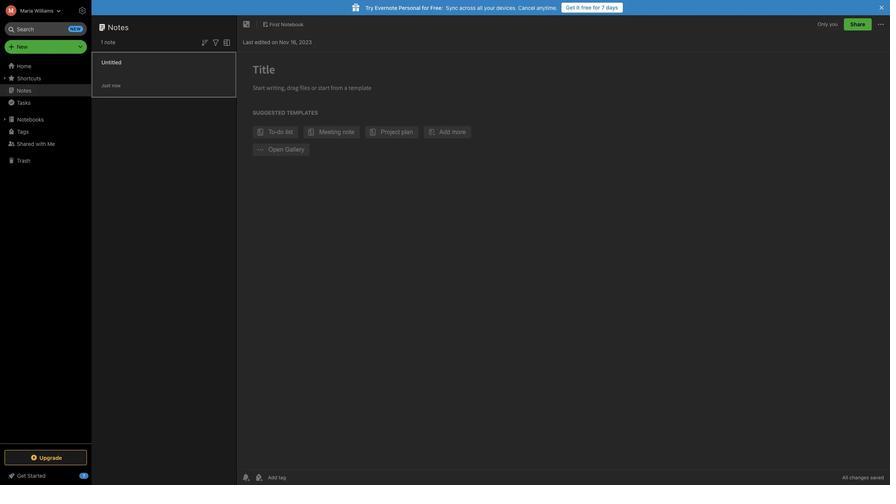 Task type: locate. For each thing, give the bounding box(es) containing it.
add filters image
[[211, 38, 221, 47]]

free:
[[431, 4, 444, 11]]

notebook
[[281, 21, 304, 27]]

1 vertical spatial get
[[17, 473, 26, 480]]

get inside button
[[566, 4, 576, 11]]

View options field
[[221, 37, 232, 47]]

on
[[272, 39, 278, 45]]

only you
[[818, 21, 839, 27]]

maria williams
[[20, 7, 54, 14]]

get for get started
[[17, 473, 26, 480]]

1 vertical spatial 7
[[83, 474, 85, 479]]

1 for from the left
[[593, 4, 601, 11]]

tree containing home
[[0, 60, 92, 444]]

get it free for 7 days
[[566, 4, 619, 11]]

0 horizontal spatial 7
[[83, 474, 85, 479]]

0 vertical spatial get
[[566, 4, 576, 11]]

notes up "tasks"
[[17, 87, 31, 94]]

0 vertical spatial 7
[[602, 4, 605, 11]]

settings image
[[78, 6, 87, 15]]

across
[[460, 4, 476, 11]]

2 for from the left
[[422, 4, 429, 11]]

tags button
[[0, 126, 91, 138]]

cancel
[[519, 4, 536, 11]]

just now
[[101, 83, 121, 88]]

just
[[101, 83, 111, 88]]

first
[[270, 21, 280, 27]]

add a reminder image
[[242, 474, 251, 483]]

Add tag field
[[267, 475, 325, 482]]

for left free:
[[422, 4, 429, 11]]

only
[[818, 21, 829, 27]]

1 horizontal spatial for
[[593, 4, 601, 11]]

7
[[602, 4, 605, 11], [83, 474, 85, 479]]

get
[[566, 4, 576, 11], [17, 473, 26, 480]]

trash
[[17, 157, 30, 164]]

first notebook button
[[260, 19, 307, 30]]

tasks button
[[0, 97, 91, 109]]

7 inside help and learning task checklist 'field'
[[83, 474, 85, 479]]

home link
[[0, 60, 92, 72]]

all
[[478, 4, 483, 11]]

started
[[27, 473, 46, 480]]

notes
[[108, 23, 129, 32], [17, 87, 31, 94]]

tree
[[0, 60, 92, 444]]

upgrade button
[[5, 451, 87, 466]]

get left it
[[566, 4, 576, 11]]

notes up note
[[108, 23, 129, 32]]

shortcuts button
[[0, 72, 91, 84]]

it
[[577, 4, 580, 11]]

1 vertical spatial notes
[[17, 87, 31, 94]]

0 horizontal spatial notes
[[17, 87, 31, 94]]

1
[[101, 39, 103, 45]]

now
[[112, 83, 121, 88]]

devices.
[[497, 4, 517, 11]]

0 vertical spatial notes
[[108, 23, 129, 32]]

notebooks link
[[0, 113, 91, 126]]

sync
[[446, 4, 458, 11]]

for inside button
[[593, 4, 601, 11]]

shared with me link
[[0, 138, 91, 150]]

Add filters field
[[211, 37, 221, 47]]

shared
[[17, 141, 34, 147]]

7 left days
[[602, 4, 605, 11]]

for for 7
[[593, 4, 601, 11]]

shared with me
[[17, 141, 55, 147]]

0 horizontal spatial for
[[422, 4, 429, 11]]

get left started
[[17, 473, 26, 480]]

Search text field
[[10, 22, 82, 36]]

1 horizontal spatial get
[[566, 4, 576, 11]]

click to collapse image
[[89, 472, 94, 481]]

0 horizontal spatial get
[[17, 473, 26, 480]]

1 horizontal spatial notes
[[108, 23, 129, 32]]

try
[[366, 4, 374, 11]]

1 horizontal spatial 7
[[602, 4, 605, 11]]

get inside help and learning task checklist 'field'
[[17, 473, 26, 480]]

with
[[36, 141, 46, 147]]

7 left the click to collapse icon
[[83, 474, 85, 479]]

note
[[105, 39, 116, 45]]

for
[[593, 4, 601, 11], [422, 4, 429, 11]]

share
[[851, 21, 866, 27]]

for right 'free'
[[593, 4, 601, 11]]



Task type: describe. For each thing, give the bounding box(es) containing it.
get for get it free for 7 days
[[566, 4, 576, 11]]

edited
[[255, 39, 271, 45]]

saved
[[871, 475, 885, 481]]

new button
[[5, 40, 87, 54]]

upgrade
[[39, 455, 62, 461]]

your
[[485, 4, 495, 11]]

1 note
[[101, 39, 116, 45]]

get started
[[17, 473, 46, 480]]

shortcuts
[[17, 75, 41, 81]]

untitled
[[101, 59, 122, 65]]

all
[[843, 475, 849, 481]]

notebooks
[[17, 116, 44, 123]]

for for free:
[[422, 4, 429, 11]]

Help and Learning task checklist field
[[0, 470, 92, 483]]

add tag image
[[255, 474, 264, 483]]

tasks
[[17, 99, 31, 106]]

last edited on nov 16, 2023
[[243, 39, 312, 45]]

note window element
[[237, 15, 891, 486]]

nov
[[280, 39, 289, 45]]

More actions field
[[877, 18, 886, 31]]

Account field
[[0, 3, 61, 18]]

tags
[[17, 128, 29, 135]]

16,
[[291, 39, 298, 45]]

maria
[[20, 7, 33, 14]]

last
[[243, 39, 254, 45]]

home
[[17, 63, 31, 69]]

first notebook
[[270, 21, 304, 27]]

more actions image
[[877, 20, 886, 29]]

new search field
[[10, 22, 83, 36]]

notes link
[[0, 84, 91, 97]]

Note Editor text field
[[237, 52, 891, 470]]

changes
[[850, 475, 870, 481]]

share button
[[845, 18, 873, 31]]

try evernote personal for free: sync across all your devices. cancel anytime.
[[366, 4, 558, 11]]

expand notebooks image
[[2, 116, 8, 122]]

7 inside button
[[602, 4, 605, 11]]

notes inside tree
[[17, 87, 31, 94]]

you
[[830, 21, 839, 27]]

evernote
[[375, 4, 398, 11]]

new
[[17, 43, 28, 50]]

free
[[582, 4, 592, 11]]

days
[[607, 4, 619, 11]]

2023
[[299, 39, 312, 45]]

trash link
[[0, 155, 91, 167]]

me
[[47, 141, 55, 147]]

personal
[[399, 4, 421, 11]]

new
[[70, 26, 81, 31]]

williams
[[34, 7, 54, 14]]

get it free for 7 days button
[[562, 3, 623, 13]]

anytime.
[[537, 4, 558, 11]]

Sort options field
[[200, 37, 209, 47]]

expand note image
[[242, 20, 251, 29]]

all changes saved
[[843, 475, 885, 481]]



Task type: vqa. For each thing, say whether or not it's contained in the screenshot.
the bottommost Notes
yes



